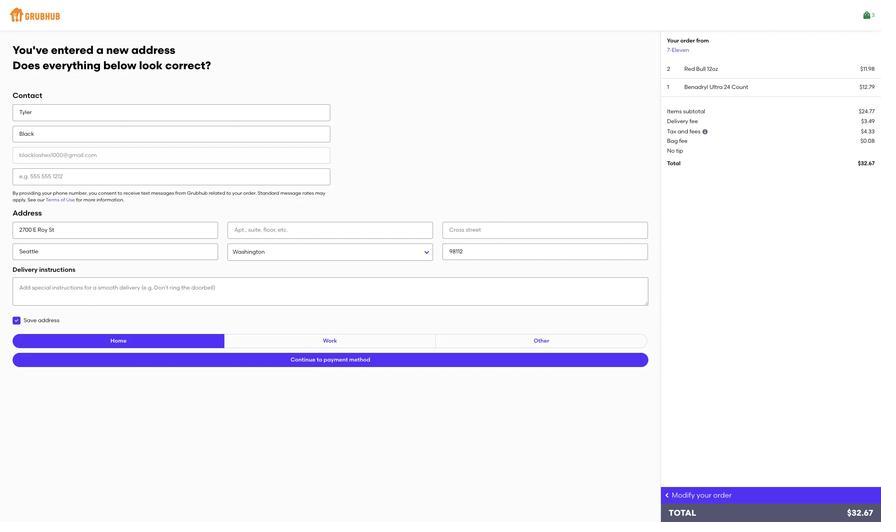 Task type: vqa. For each thing, say whether or not it's contained in the screenshot.
$10.00 to the right
no



Task type: describe. For each thing, give the bounding box(es) containing it.
3 button
[[863, 8, 876, 22]]

work
[[323, 338, 337, 345]]

see
[[28, 197, 36, 203]]

eleven
[[673, 47, 690, 53]]

new
[[106, 43, 129, 57]]

bull
[[697, 66, 706, 72]]

look
[[139, 59, 163, 72]]

address inside you've entered a new address does everything below look correct?
[[131, 43, 175, 57]]

for
[[76, 197, 82, 203]]

number,
[[69, 191, 88, 196]]

contact
[[13, 91, 42, 100]]

home
[[111, 338, 127, 345]]

12oz
[[708, 66, 719, 72]]

consent
[[98, 191, 117, 196]]

save
[[24, 318, 37, 324]]

delivery instructions
[[13, 266, 76, 274]]

7-
[[668, 47, 673, 53]]

continue to payment method
[[291, 357, 371, 364]]

address
[[13, 209, 42, 218]]

of
[[61, 197, 65, 203]]

subtotal
[[684, 109, 706, 115]]

1 vertical spatial $32.67
[[848, 509, 874, 519]]

modify your order
[[672, 492, 733, 500]]

terms of use for more information.
[[46, 197, 124, 203]]

use
[[66, 197, 75, 203]]

no
[[668, 148, 675, 154]]

2
[[668, 66, 671, 72]]

from inside your order from 7-eleven
[[697, 37, 710, 44]]

fee for bag fee
[[680, 138, 688, 145]]

tip
[[677, 148, 684, 154]]

a
[[96, 43, 104, 57]]

$12.79
[[860, 84, 876, 91]]

order inside your order from 7-eleven
[[681, 37, 696, 44]]

information.
[[97, 197, 124, 203]]

save address
[[24, 318, 59, 324]]

benadryl
[[685, 84, 709, 91]]

Zip text field
[[443, 244, 649, 260]]

continue
[[291, 357, 316, 364]]

you've entered a new address does everything below look correct?
[[13, 43, 211, 72]]

0 horizontal spatial your
[[42, 191, 52, 196]]

$4.33
[[862, 129, 876, 135]]

delivery fee
[[668, 118, 699, 125]]

payment
[[324, 357, 348, 364]]

0 horizontal spatial svg image
[[14, 319, 19, 324]]

red bull 12oz
[[685, 66, 719, 72]]

you
[[89, 191, 97, 196]]

phone
[[53, 191, 68, 196]]

3
[[872, 12, 876, 18]]

City text field
[[13, 244, 218, 260]]

1 vertical spatial address
[[38, 318, 59, 324]]

work button
[[224, 335, 436, 349]]

by providing your phone number, you consent to receive text messages from grubhub related to your order. standard message rates may apply. see our
[[13, 191, 326, 203]]

Delivery instructions text field
[[13, 278, 649, 306]]

correct?
[[165, 59, 211, 72]]

First name text field
[[13, 105, 331, 121]]

svg image
[[665, 493, 671, 499]]

receive
[[124, 191, 140, 196]]

home button
[[13, 335, 225, 349]]

fees
[[690, 129, 701, 135]]

apply.
[[13, 197, 26, 203]]

items subtotal
[[668, 109, 706, 115]]

0 horizontal spatial to
[[118, 191, 122, 196]]

24
[[725, 84, 731, 91]]

method
[[350, 357, 371, 364]]

modify
[[672, 492, 696, 500]]

grubhub
[[187, 191, 208, 196]]

$0.08
[[861, 138, 876, 145]]

your order from 7-eleven
[[668, 37, 710, 53]]

7-eleven link
[[668, 47, 690, 53]]

other
[[534, 338, 550, 345]]

messages
[[151, 191, 174, 196]]

terms
[[46, 197, 60, 203]]



Task type: locate. For each thing, give the bounding box(es) containing it.
1 vertical spatial total
[[669, 509, 697, 519]]

items
[[668, 109, 683, 115]]

0 horizontal spatial order
[[681, 37, 696, 44]]

terms of use link
[[46, 197, 75, 203]]

you've
[[13, 43, 48, 57]]

does
[[13, 59, 40, 72]]

total down no tip at right
[[668, 160, 681, 167]]

fee
[[690, 118, 699, 125], [680, 138, 688, 145]]

1 horizontal spatial address
[[131, 43, 175, 57]]

1 horizontal spatial svg image
[[703, 129, 709, 135]]

delivery left instructions
[[13, 266, 38, 274]]

tax
[[668, 129, 677, 135]]

text
[[141, 191, 150, 196]]

svg image left 'save'
[[14, 319, 19, 324]]

your left order.
[[232, 191, 242, 196]]

rates
[[303, 191, 314, 196]]

1 horizontal spatial fee
[[690, 118, 699, 125]]

everything
[[43, 59, 101, 72]]

your up "terms"
[[42, 191, 52, 196]]

$11.98
[[861, 66, 876, 72]]

no tip
[[668, 148, 684, 154]]

bag fee
[[668, 138, 688, 145]]

may
[[315, 191, 326, 196]]

message
[[281, 191, 302, 196]]

your
[[668, 37, 680, 44]]

1 horizontal spatial to
[[227, 191, 231, 196]]

address right 'save'
[[38, 318, 59, 324]]

$32.67
[[859, 160, 876, 167], [848, 509, 874, 519]]

Address 1 text field
[[13, 222, 218, 239]]

and
[[678, 129, 689, 135]]

total
[[668, 160, 681, 167], [669, 509, 697, 519]]

delivery for delivery fee
[[668, 118, 689, 125]]

1 horizontal spatial your
[[232, 191, 242, 196]]

order right the modify
[[714, 492, 733, 500]]

from inside by providing your phone number, you consent to receive text messages from grubhub related to your order. standard message rates may apply. see our
[[175, 191, 186, 196]]

0 vertical spatial delivery
[[668, 118, 689, 125]]

ultra
[[710, 84, 723, 91]]

Last name text field
[[13, 126, 331, 143]]

svg image right fees
[[703, 129, 709, 135]]

instructions
[[39, 266, 76, 274]]

total down the modify
[[669, 509, 697, 519]]

other button
[[436, 335, 648, 349]]

Cross street text field
[[443, 222, 649, 239]]

from up red bull 12oz
[[697, 37, 710, 44]]

from left the "grubhub"
[[175, 191, 186, 196]]

1 horizontal spatial from
[[697, 37, 710, 44]]

$3.49
[[862, 118, 876, 125]]

main navigation navigation
[[0, 0, 882, 31]]

red
[[685, 66, 696, 72]]

continue to payment method button
[[13, 354, 649, 368]]

1 vertical spatial order
[[714, 492, 733, 500]]

count
[[732, 84, 749, 91]]

below
[[103, 59, 137, 72]]

delivery for delivery instructions
[[13, 266, 38, 274]]

Email email field
[[13, 147, 331, 164]]

related
[[209, 191, 225, 196]]

svg image
[[703, 129, 709, 135], [14, 319, 19, 324]]

more
[[83, 197, 95, 203]]

tax and fees
[[668, 129, 701, 135]]

0 vertical spatial address
[[131, 43, 175, 57]]

Address 2 text field
[[228, 222, 434, 239]]

by
[[13, 191, 18, 196]]

Phone telephone field
[[13, 169, 331, 185]]

1 vertical spatial fee
[[680, 138, 688, 145]]

benadryl ultra 24 count
[[685, 84, 749, 91]]

delivery
[[668, 118, 689, 125], [13, 266, 38, 274]]

1 vertical spatial from
[[175, 191, 186, 196]]

0 vertical spatial fee
[[690, 118, 699, 125]]

0 horizontal spatial from
[[175, 191, 186, 196]]

fee down "tax and fees"
[[680, 138, 688, 145]]

order up eleven
[[681, 37, 696, 44]]

1 horizontal spatial delivery
[[668, 118, 689, 125]]

order
[[681, 37, 696, 44], [714, 492, 733, 500]]

1
[[668, 84, 670, 91]]

fee down subtotal
[[690, 118, 699, 125]]

delivery down items
[[668, 118, 689, 125]]

0 vertical spatial from
[[697, 37, 710, 44]]

bag
[[668, 138, 679, 145]]

entered
[[51, 43, 94, 57]]

your
[[42, 191, 52, 196], [232, 191, 242, 196], [697, 492, 712, 500]]

to up the information.
[[118, 191, 122, 196]]

to inside continue to payment method button
[[317, 357, 323, 364]]

to left payment
[[317, 357, 323, 364]]

address up 'look'
[[131, 43, 175, 57]]

to right related
[[227, 191, 231, 196]]

providing
[[19, 191, 41, 196]]

standard
[[258, 191, 280, 196]]

2 horizontal spatial to
[[317, 357, 323, 364]]

0 horizontal spatial fee
[[680, 138, 688, 145]]

1 horizontal spatial order
[[714, 492, 733, 500]]

to
[[118, 191, 122, 196], [227, 191, 231, 196], [317, 357, 323, 364]]

0 horizontal spatial address
[[38, 318, 59, 324]]

0 horizontal spatial delivery
[[13, 266, 38, 274]]

order.
[[244, 191, 257, 196]]

0 vertical spatial order
[[681, 37, 696, 44]]

0 vertical spatial total
[[668, 160, 681, 167]]

1 vertical spatial svg image
[[14, 319, 19, 324]]

2 horizontal spatial your
[[697, 492, 712, 500]]

our
[[37, 197, 45, 203]]

from
[[697, 37, 710, 44], [175, 191, 186, 196]]

$24.77
[[860, 109, 876, 115]]

fee for delivery fee
[[690, 118, 699, 125]]

1 vertical spatial delivery
[[13, 266, 38, 274]]

0 vertical spatial svg image
[[703, 129, 709, 135]]

0 vertical spatial $32.67
[[859, 160, 876, 167]]

your right the modify
[[697, 492, 712, 500]]

address
[[131, 43, 175, 57], [38, 318, 59, 324]]



